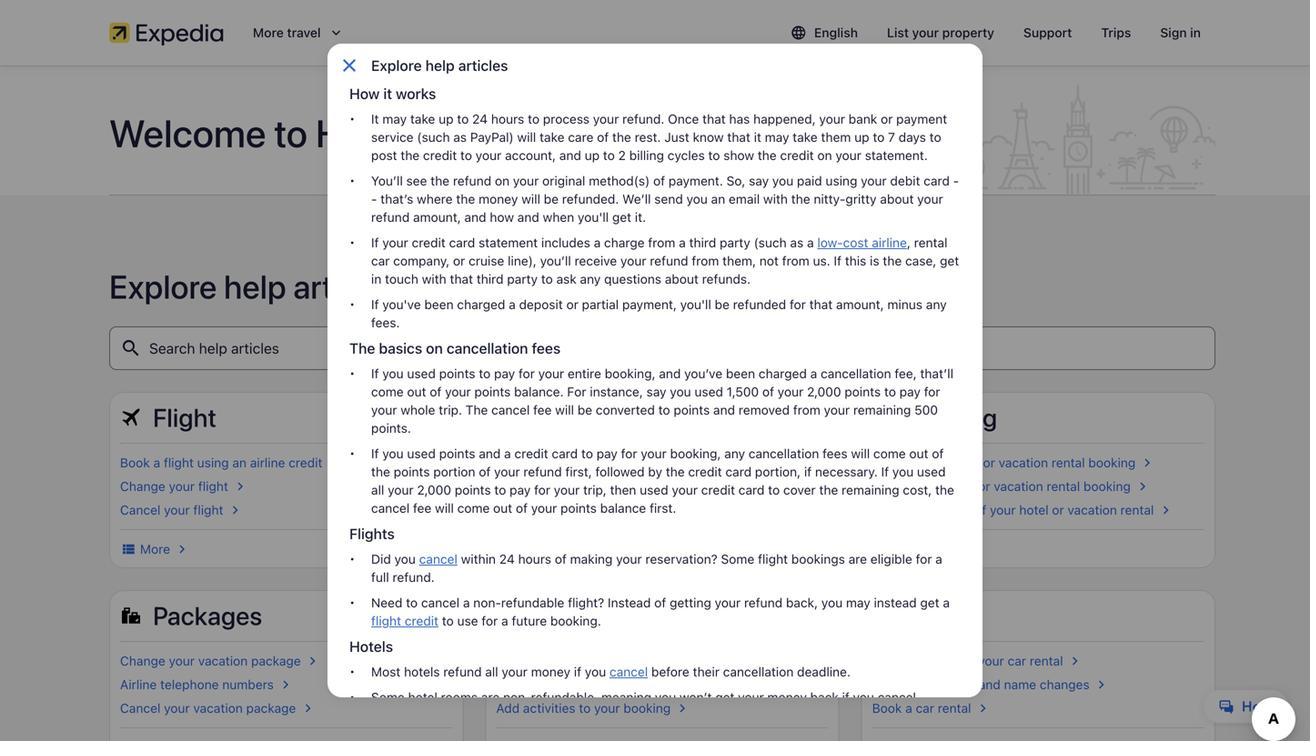 Task type: locate. For each thing, give the bounding box(es) containing it.
your inside , rental car company, or cruise line), you'll receive your refund from them, not from us. if this is the case, get in touch with that third party to ask any questions about refunds.
[[621, 254, 647, 269]]

2 horizontal spatial if
[[842, 690, 850, 705]]

2 list item from the top
[[350, 551, 961, 587]]

card down portion, at the right
[[739, 483, 765, 498]]

your inside within 24 hours of making your reservation? some flight bookings are eligible for a full refund.
[[616, 552, 642, 567]]

cancel button for most hotels refund all your money if you
[[610, 664, 648, 681]]

refund. inside it may take up to 24 hours to process your refund. once that has happened, your bank or payment service (such as paypal) will take care of the rest. just know that it may take them up to 7 days to post the credit to your account, and up to 2 billing cycles to show the credit on your statement.
[[623, 112, 665, 127]]

1 horizontal spatial are
[[849, 552, 868, 567]]

third down cruise at the left top
[[477, 272, 504, 287]]

0 vertical spatial hours
[[491, 112, 525, 127]]

remaining inside if you used points to pay for your entire booking, and you've been charged a cancellation fee, that'll come out of your points balance.  for instance, say you used 1,500 of your 2,000 points to pay for your whole trip. the cancel fee will be converted to points and removed from your remaining 500 points.
[[854, 403, 911, 418]]

cancel button left within
[[419, 552, 458, 568]]

list containing most hotels refund all your money if you
[[350, 664, 961, 742]]

0 vertical spatial you'll
[[578, 210, 609, 225]]

on up "how"
[[495, 173, 510, 188]]

that inside , rental car company, or cruise line), you'll receive your refund from them, not from us. if this is the case, get in touch with that third party to ask any questions about refunds.
[[450, 272, 473, 287]]

about up payment,
[[665, 272, 699, 287]]

24
[[472, 112, 488, 127], [500, 552, 515, 567]]

of inside 'you'll see the refund on your original method(s) of payment. so, say you paid using your debit card - - that's where the money will be refunded. we'll send you an email with the nitty-gritty about your refund amount, and how and when you'll get it.'
[[654, 173, 665, 188]]

1 horizontal spatial all
[[485, 665, 499, 680]]

not
[[760, 254, 779, 269]]

0 vertical spatial explore
[[371, 57, 422, 74]]

fee inside if you used points to pay for your entire booking, and you've been charged a cancellation fee, that'll come out of your points balance.  for instance, say you used 1,500 of your 2,000 points to pay for your whole trip. the cancel fee will be converted to points and removed from your remaining 500 points.
[[534, 403, 552, 418]]

any
[[580, 272, 601, 287], [926, 297, 947, 312], [725, 446, 746, 461]]

list item up payment,
[[350, 234, 961, 289]]

third inside , rental car company, or cruise line), you'll receive your refund from them, not from us. if this is the case, get in touch with that third party to ask any questions about refunds.
[[477, 272, 504, 287]]

to inside , rental car company, or cruise line), you'll receive your refund from them, not from us. if this is the case, get in touch with that third party to ask any questions about refunds.
[[541, 272, 553, 287]]

1 vertical spatial all
[[485, 665, 499, 680]]

your up balance.
[[539, 366, 565, 381]]

take down process
[[540, 130, 565, 145]]

1 vertical spatial explore help articles
[[109, 267, 400, 306]]

used down the by
[[640, 483, 669, 498]]

1 horizontal spatial or
[[567, 297, 579, 312]]

list item containing need to cancel a non-refundable flight? instead of getting your refund back, you may instead get a
[[350, 594, 961, 631]]

the right is
[[883, 254, 902, 269]]

2 horizontal spatial money
[[768, 690, 807, 705]]

fees up balance.
[[532, 340, 561, 357]]

your up care at the top left
[[593, 112, 619, 127]]

list item containing did you
[[350, 551, 961, 587]]

list item containing if your credit card statement includes a charge from a third party (such as a
[[350, 234, 961, 289]]

will up necessary.
[[851, 446, 870, 461]]

for inside within 24 hours of making your reservation? some flight bookings are eligible for a full refund.
[[916, 552, 933, 567]]

0 vertical spatial 2,000
[[807, 385, 842, 400]]

1 horizontal spatial be
[[578, 403, 593, 418]]

1 horizontal spatial any
[[725, 446, 746, 461]]

1 list from the top
[[350, 110, 961, 332]]

1 list item from the top
[[350, 234, 961, 289]]

minus
[[888, 297, 923, 312]]

2 vertical spatial on
[[426, 340, 443, 357]]

all right hotels
[[485, 665, 499, 680]]

party up "them,"
[[720, 235, 751, 250]]

1 vertical spatial be
[[715, 297, 730, 312]]

charges
[[644, 403, 740, 433]]

happened,
[[754, 112, 816, 127]]

(such
[[417, 130, 450, 145], [754, 235, 787, 250]]

remaining down necessary.
[[842, 483, 900, 498]]

car
[[371, 254, 390, 269]]

in
[[371, 272, 382, 287]]

3 list from the top
[[350, 551, 961, 631]]

if inside if you used points to pay for your entire booking, and you've been charged a cancellation fee, that'll come out of your points balance.  for instance, say you used 1,500 of your 2,000 points to pay for your whole trip. the cancel fee will be converted to points and removed from your remaining 500 points.
[[371, 366, 379, 381]]

2 horizontal spatial may
[[846, 596, 871, 611]]

help
[[426, 57, 455, 74], [224, 267, 286, 306]]

1 vertical spatial explore
[[109, 267, 217, 306]]

money inside 'you'll see the refund on your original method(s) of payment. so, say you paid using your debit card - - that's where the money will be refunded. we'll send you an email with the nitty-gritty about your refund amount, and how and when you'll get it.'
[[479, 192, 518, 207]]

if
[[805, 465, 812, 480], [574, 665, 582, 680], [842, 690, 850, 705]]

any inside , rental car company, or cruise line), you'll receive your refund from them, not from us. if this is the case, get in touch with that third party to ask any questions about refunds.
[[580, 272, 601, 287]]

as
[[454, 130, 467, 145], [791, 235, 804, 250]]

your right making
[[616, 552, 642, 567]]

pay up followed
[[597, 446, 618, 461]]

all
[[371, 483, 384, 498], [485, 665, 499, 680]]

1 horizontal spatial cancel button
[[610, 664, 648, 681]]

used
[[407, 366, 436, 381], [695, 385, 724, 400], [407, 446, 436, 461], [918, 465, 946, 480], [640, 483, 669, 498]]

as left low- on the right top
[[791, 235, 804, 250]]

1 vertical spatial help
[[224, 267, 286, 306]]

if for if your credit card statement includes a charge from a third party (such as a low-cost airline
[[371, 235, 379, 250]]

flights
[[350, 526, 395, 543]]

charged down cruise at the left top
[[457, 297, 506, 312]]

remaining
[[854, 403, 911, 418], [842, 483, 900, 498]]

come up cost,
[[874, 446, 906, 461]]

0 vertical spatial the
[[350, 340, 375, 357]]

card right debit
[[924, 173, 950, 188]]

your up the by
[[641, 446, 667, 461]]

if inside some hotel rooms are non-refundable, meaning you won't get your money back if you cancel. list item
[[842, 690, 850, 705]]

any inside if you've been charged a deposit or partial payment, you'll be refunded for that amount, minus any fees.
[[926, 297, 947, 312]]

care
[[568, 130, 594, 145]]

list item containing most hotels refund all your money if you
[[350, 664, 961, 682]]

card
[[924, 173, 950, 188], [449, 235, 475, 250], [552, 446, 578, 461], [726, 465, 752, 480], [739, 483, 765, 498]]

fees.
[[371, 315, 400, 330]]

articles up fees.
[[293, 267, 400, 306]]

destination services
[[529, 601, 762, 631]]

packages
[[153, 601, 262, 631]]

non- inside list item
[[503, 690, 531, 705]]

1 vertical spatial any
[[926, 297, 947, 312]]

all up flights
[[371, 483, 384, 498]]

nitty-
[[814, 192, 846, 207]]

help inside dialog
[[426, 57, 455, 74]]

won't
[[680, 690, 712, 705]]

to
[[457, 112, 469, 127], [528, 112, 540, 127], [873, 130, 885, 145], [930, 130, 942, 145], [461, 148, 472, 163], [603, 148, 615, 163], [709, 148, 720, 163], [541, 272, 553, 287], [479, 366, 491, 381], [885, 385, 897, 400], [659, 403, 671, 418], [582, 446, 593, 461], [495, 483, 506, 498], [768, 483, 780, 498], [406, 596, 418, 611], [442, 614, 454, 629]]

refunded
[[733, 297, 787, 312]]

about
[[881, 192, 914, 207], [665, 272, 699, 287]]

or inside , rental car company, or cruise line), you'll receive your refund from them, not from us. if this is the case, get in touch with that third party to ask any questions about refunds.
[[453, 254, 465, 269]]

about down debit
[[881, 192, 914, 207]]

or inside it may take up to 24 hours to process your refund. once that has happened, your bank or payment service (such as paypal) will take care of the rest. just know that it may take them up to 7 days to post the credit to your account, and up to 2 billing cycles to show the credit on your statement.
[[881, 112, 893, 127]]

0 horizontal spatial as
[[454, 130, 467, 145]]

2 vertical spatial come
[[458, 501, 490, 516]]

process
[[543, 112, 590, 127]]

medium image
[[120, 407, 142, 429], [326, 455, 343, 472], [726, 455, 742, 472], [1140, 455, 1156, 472], [232, 479, 248, 495], [227, 502, 243, 519], [496, 542, 513, 558], [550, 542, 567, 558], [926, 542, 943, 558], [120, 605, 142, 627], [496, 605, 518, 627], [305, 654, 321, 670], [678, 654, 695, 670], [278, 677, 294, 694], [1094, 677, 1110, 694], [975, 701, 992, 717]]

your up 'removed'
[[778, 385, 804, 400]]

1 vertical spatial fee
[[413, 501, 432, 516]]

meaning
[[602, 690, 652, 705]]

0 vertical spatial third
[[690, 235, 717, 250]]

for
[[567, 385, 587, 400]]

1 vertical spatial booking,
[[670, 446, 721, 461]]

0 vertical spatial money
[[479, 192, 518, 207]]

whole
[[401, 403, 435, 418]]

from up refunds.
[[692, 254, 719, 269]]

will up account,
[[517, 130, 536, 145]]

list item
[[350, 234, 961, 289], [350, 551, 961, 587], [350, 594, 961, 631], [350, 664, 961, 682]]

if your credit card statement includes a charge from a third party (such as a low-cost airline
[[371, 235, 907, 250]]

email
[[729, 192, 760, 207]]

instance,
[[590, 385, 643, 400]]

you right did in the left bottom of the page
[[395, 552, 416, 567]]

any right 'minus' on the top right of the page
[[926, 297, 947, 312]]

4 list item from the top
[[350, 664, 961, 682]]

property
[[943, 25, 995, 40]]

(such inside it may take up to 24 hours to process your refund. once that has happened, your bank or payment service (such as paypal) will take care of the rest. just know that it may take them up to 7 days to post the credit to your account, and up to 2 billing cycles to show the credit on your statement.
[[417, 130, 450, 145]]

say inside if you used points to pay for your entire booking, and you've been charged a cancellation fee, that'll come out of your points balance.  for instance, say you used 1,500 of your 2,000 points to pay for your whole trip. the cancel fee will be converted to points and removed from your remaining 500 points.
[[647, 385, 667, 400]]

be inside if you've been charged a deposit or partial payment, you'll be refunded for that amount, minus any fees.
[[715, 297, 730, 312]]

it inside it may take up to 24 hours to process your refund. once that has happened, your bank or payment service (such as paypal) will take care of the rest. just know that it may take them up to 7 days to post the credit to your account, and up to 2 billing cycles to show the credit on your statement.
[[754, 130, 762, 145]]

0 horizontal spatial with
[[422, 272, 447, 287]]

your up flights
[[388, 483, 414, 498]]

deposit
[[519, 297, 563, 312]]

0 horizontal spatial may
[[383, 112, 407, 127]]

first,
[[566, 465, 592, 480]]

may left instead at the right bottom of the page
[[846, 596, 871, 611]]

if
[[371, 235, 379, 250], [834, 254, 842, 269], [371, 297, 379, 312], [371, 366, 379, 381], [371, 446, 379, 461], [882, 465, 889, 480]]

articles up paypal)
[[459, 57, 508, 74]]

0 horizontal spatial non-
[[474, 596, 501, 611]]

1 horizontal spatial up
[[585, 148, 600, 163]]

1 horizontal spatial flight
[[758, 552, 788, 567]]

list your property link
[[873, 16, 1009, 49]]

1 horizontal spatial 2,000
[[807, 385, 842, 400]]

cancellation inside if you used points and a credit card to pay for your booking, any cancellation fees will come out of the points portion of your refund first, followed by the credit card portion, if necessary.  if you used all your 2,000 points to pay for your trip, then used your credit card to cover the remaining cost, the cancel fee will come out of your points balance first.
[[749, 446, 820, 461]]

out
[[407, 385, 426, 400], [910, 446, 929, 461], [493, 501, 513, 516]]

0 vertical spatial booking,
[[605, 366, 656, 381]]

entire
[[568, 366, 602, 381]]

refund up "how"
[[453, 173, 492, 188]]

say
[[749, 173, 769, 188], [647, 385, 667, 400]]

your
[[913, 25, 939, 40], [593, 112, 619, 127], [820, 112, 846, 127], [476, 148, 502, 163], [836, 148, 862, 163], [513, 173, 539, 188], [861, 173, 887, 188], [918, 192, 944, 207], [383, 235, 409, 250], [621, 254, 647, 269], [539, 366, 565, 381], [445, 385, 471, 400], [778, 385, 804, 400], [371, 403, 397, 418], [824, 403, 850, 418], [641, 446, 667, 461], [494, 465, 520, 480], [388, 483, 414, 498], [554, 483, 580, 498], [672, 483, 698, 498], [531, 501, 557, 516], [616, 552, 642, 567], [715, 596, 741, 611], [502, 665, 528, 680], [738, 690, 764, 705]]

if you've been charged a deposit or partial payment, you'll be refunded for that amount, minus any fees. list item
[[350, 296, 961, 332]]

party inside , rental car company, or cruise line), you'll receive your refund from them, not from us. if this is the case, get in touch with that third party to ask any questions about refunds.
[[507, 272, 538, 287]]

0 vertical spatial it
[[384, 85, 392, 102]]

pay left trip,
[[510, 483, 531, 498]]

charged inside if you've been charged a deposit or partial payment, you'll be refunded for that amount, minus any fees.
[[457, 297, 506, 312]]

1 horizontal spatial may
[[765, 130, 790, 145]]

lodging
[[905, 403, 998, 433]]

0 vertical spatial out
[[407, 385, 426, 400]]

are inside within 24 hours of making your reservation? some flight bookings are eligible for a full refund.
[[849, 552, 868, 567]]

1 vertical spatial party
[[507, 272, 538, 287]]

low-
[[818, 235, 843, 250]]

if for if you used points and a credit card to pay for your booking, any cancellation fees will come out of the points portion of your refund first, followed by the credit card portion, if necessary.  if you used all your 2,000 points to pay for your trip, then used your credit card to cover the remaining cost, the cancel fee will come out of your points balance first.
[[371, 446, 379, 461]]

if right back
[[842, 690, 850, 705]]

and down instance,
[[596, 403, 639, 433]]

as left paypal)
[[454, 130, 467, 145]]

1 vertical spatial amount,
[[837, 297, 884, 312]]

1 vertical spatial non-
[[503, 690, 531, 705]]

1 horizontal spatial fee
[[534, 403, 552, 418]]

1 vertical spatial the
[[466, 403, 488, 418]]

0 horizontal spatial be
[[544, 192, 559, 207]]

cancel inside if you used points to pay for your entire booking, and you've been charged a cancellation fee, that'll come out of your points balance.  for instance, say you used 1,500 of your 2,000 points to pay for your whole trip. the cancel fee will be converted to points and removed from your remaining 500 points.
[[492, 403, 530, 418]]

0 vertical spatial some
[[721, 552, 755, 567]]

card up cruise at the left top
[[449, 235, 475, 250]]

cancel
[[492, 403, 530, 418], [371, 501, 410, 516], [419, 552, 458, 567], [421, 596, 460, 611], [610, 665, 648, 680]]

1 vertical spatial as
[[791, 235, 804, 250]]

if inside if you've been charged a deposit or partial payment, you'll be refunded for that amount, minus any fees.
[[371, 297, 379, 312]]

1 horizontal spatial help
[[426, 57, 455, 74]]

1 horizontal spatial on
[[495, 173, 510, 188]]

cancel button
[[419, 552, 458, 568], [610, 664, 648, 681]]

that down "us."
[[810, 297, 833, 312]]

it
[[371, 112, 379, 127]]

get right instead at the right bottom of the page
[[921, 596, 940, 611]]

2 horizontal spatial or
[[881, 112, 893, 127]]

2 horizontal spatial come
[[874, 446, 906, 461]]

on inside it may take up to 24 hours to process your refund. once that has happened, your bank or payment service (such as paypal) will take care of the rest. just know that it may take them up to 7 days to post the credit to your account, and up to 2 billing cycles to show the credit on your statement.
[[818, 148, 833, 163]]

0 vertical spatial fees
[[532, 340, 561, 357]]

car
[[905, 601, 946, 631]]

booking, up instance,
[[605, 366, 656, 381]]

that down cruise at the left top
[[450, 272, 473, 287]]

support link
[[1009, 16, 1087, 49]]

0 vertical spatial are
[[849, 552, 868, 567]]

1 vertical spatial about
[[665, 272, 699, 287]]

1 horizontal spatial non-
[[503, 690, 531, 705]]

it may take up to 24 hours to process your refund. once that has happened, your bank or payment service (such as paypal) will take care of the rest. just know that it may take them up to 7 days to post the credit to your account, and up to 2 billing cycles to show the credit on your statement. list item
[[350, 110, 961, 165]]

be inside 'you'll see the refund on your original method(s) of payment. so, say you paid using your debit card - - that's where the money will be refunded. we'll send you an email with the nitty-gritty about your refund amount, and how and when you'll get it.'
[[544, 192, 559, 207]]

1 vertical spatial hours
[[518, 552, 552, 567]]

flight
[[758, 552, 788, 567], [371, 614, 401, 629]]

refund
[[453, 173, 492, 188], [371, 210, 410, 225], [650, 254, 689, 269], [524, 465, 562, 480], [744, 596, 783, 611], [444, 665, 482, 680]]

1 horizontal spatial if
[[805, 465, 812, 480]]

1 vertical spatial you'll
[[681, 297, 712, 312]]

as inside it may take up to 24 hours to process your refund. once that has happened, your bank or payment service (such as paypal) will take care of the rest. just know that it may take them up to 7 days to post the credit to your account, and up to 2 billing cycles to show the credit on your statement.
[[454, 130, 467, 145]]

post
[[371, 148, 397, 163]]

booking, inside if you used points to pay for your entire booking, and you've been charged a cancellation fee, that'll come out of your points balance.  for instance, say you used 1,500 of your 2,000 points to pay for your whole trip. the cancel fee will be converted to points and removed from your remaining 500 points.
[[605, 366, 656, 381]]

fee
[[534, 403, 552, 418], [413, 501, 432, 516]]

future
[[512, 614, 547, 629]]

0 vertical spatial -
[[954, 173, 960, 188]]

2 list from the top
[[350, 365, 961, 518]]

hours inside within 24 hours of making your reservation? some flight bookings are eligible for a full refund.
[[518, 552, 552, 567]]

from inside if you used points to pay for your entire booking, and you've been charged a cancellation fee, that'll come out of your points balance.  for instance, say you used 1,500 of your 2,000 points to pay for your whole trip. the cancel fee will be converted to points and removed from your remaining 500 points.
[[794, 403, 821, 418]]

or inside if you've been charged a deposit or partial payment, you'll be refunded for that amount, minus any fees.
[[567, 297, 579, 312]]

list
[[350, 110, 961, 332], [350, 365, 961, 518], [350, 551, 961, 631], [350, 664, 961, 742]]

get inside need to cancel a non-refundable flight? instead of getting your refund back, you may instead get a flight credit to use for a future booking.
[[921, 596, 940, 611]]

2 vertical spatial may
[[846, 596, 871, 611]]

0 vertical spatial may
[[383, 112, 407, 127]]

articles inside dialog
[[459, 57, 508, 74]]

list your property
[[887, 25, 995, 40]]

flight inside within 24 hours of making your reservation? some flight bookings are eligible for a full refund.
[[758, 552, 788, 567]]

english
[[815, 25, 858, 40]]

1 horizontal spatial about
[[881, 192, 914, 207]]

if down basics
[[371, 366, 379, 381]]

an
[[711, 192, 726, 207]]

2,000 inside if you used points to pay for your entire booking, and you've been charged a cancellation fee, that'll come out of your points balance.  for instance, say you used 1,500 of your 2,000 points to pay for your whole trip. the cancel fee will be converted to points and removed from your remaining 500 points.
[[807, 385, 842, 400]]

some down most
[[371, 690, 405, 705]]

0 vertical spatial been
[[425, 297, 454, 312]]

are left eligible
[[849, 552, 868, 567]]

and inside explore help articles region
[[596, 403, 639, 433]]

getting
[[670, 596, 712, 611]]

1 horizontal spatial say
[[749, 173, 769, 188]]

the down fees.
[[350, 340, 375, 357]]

if down the points.
[[371, 446, 379, 461]]

1 horizontal spatial amount,
[[837, 297, 884, 312]]

credit inside need to cancel a non-refundable flight? instead of getting your refund back, you may instead get a flight credit to use for a future booking.
[[405, 614, 439, 629]]

amount, down this
[[837, 297, 884, 312]]

your down 'future'
[[502, 665, 528, 680]]

for right eligible
[[916, 552, 933, 567]]

0 horizontal spatial refund.
[[393, 570, 435, 585]]

of inside need to cancel a non-refundable flight? instead of getting your refund back, you may instead get a flight credit to use for a future booking.
[[655, 596, 667, 611]]

be up 'when'
[[544, 192, 559, 207]]

1 vertical spatial remaining
[[842, 483, 900, 498]]

cruise
[[469, 254, 505, 269]]

your up questions
[[621, 254, 647, 269]]

used up cost,
[[918, 465, 946, 480]]

cancel inside need to cancel a non-refundable flight? instead of getting your refund back, you may instead get a flight credit to use for a future booking.
[[421, 596, 460, 611]]

followed
[[596, 465, 645, 480]]

for right use
[[482, 614, 498, 629]]

will inside 'you'll see the refund on your original method(s) of payment. so, say you paid using your debit card - - that's where the money will be refunded. we'll send you an email with the nitty-gritty about your refund amount, and how and when you'll get it.'
[[522, 192, 541, 207]]

airline
[[872, 235, 907, 250]]

you'll see the refund on your original method(s) of payment. so, say you paid using your debit card - - that's where the money will be refunded. we'll send you an email with the nitty-gritty about your refund amount, and how and when you'll get it. list item
[[350, 172, 961, 227]]

fees up necessary.
[[823, 446, 848, 461]]

1 vertical spatial or
[[453, 254, 465, 269]]

0 vertical spatial cancel button
[[419, 552, 458, 568]]

amount, inside if you've been charged a deposit or partial payment, you'll be refunded for that amount, minus any fees.
[[837, 297, 884, 312]]

refund left back,
[[744, 596, 783, 611]]

booking, inside if you used points and a credit card to pay for your booking, any cancellation fees will come out of the points portion of your refund first, followed by the credit card portion, if necessary.  if you used all your 2,000 points to pay for your trip, then used your credit card to cover the remaining cost, the cancel fee will come out of your points balance first.
[[670, 446, 721, 461]]

4 list from the top
[[350, 664, 961, 742]]

making
[[570, 552, 613, 567]]

from right the charge
[[648, 235, 676, 250]]

0 horizontal spatial help
[[224, 267, 286, 306]]

medium image
[[873, 407, 894, 429], [676, 479, 692, 495], [1135, 479, 1151, 495], [674, 502, 690, 519], [1158, 502, 1175, 519], [120, 542, 137, 558], [174, 542, 190, 558], [873, 542, 889, 558], [873, 605, 894, 627], [1067, 654, 1084, 670], [718, 677, 734, 694], [300, 701, 316, 717], [675, 701, 691, 717]]

0 horizontal spatial third
[[477, 272, 504, 287]]

with right email on the right top of page
[[764, 192, 788, 207]]

cancel left within
[[419, 552, 458, 567]]

where
[[417, 192, 453, 207]]

1 horizontal spatial 24
[[500, 552, 515, 567]]

will down for
[[555, 403, 574, 418]]

2 vertical spatial out
[[493, 501, 513, 516]]

some hotel rooms are non-refundable, meaning you won't get your money back if you cancel.
[[371, 690, 920, 705]]

1 horizontal spatial refund.
[[623, 112, 665, 127]]

1 horizontal spatial out
[[493, 501, 513, 516]]

2 horizontal spatial be
[[715, 297, 730, 312]]

0 vertical spatial up
[[439, 112, 454, 127]]

small image
[[791, 25, 807, 41]]

0 vertical spatial as
[[454, 130, 467, 145]]

2 vertical spatial up
[[585, 148, 600, 163]]

for right refunded
[[790, 297, 806, 312]]

non- up use
[[474, 596, 501, 611]]

1 vertical spatial may
[[765, 130, 790, 145]]

full
[[371, 570, 389, 585]]

bank
[[849, 112, 878, 127]]

will inside if you used points to pay for your entire booking, and you've been charged a cancellation fee, that'll come out of your points balance.  for instance, say you used 1,500 of your 2,000 points to pay for your whole trip. the cancel fee will be converted to points and removed from your remaining 500 points.
[[555, 403, 574, 418]]

2,000 down portion
[[417, 483, 451, 498]]

refund inside if you used points and a credit card to pay for your booking, any cancellation fees will come out of the points portion of your refund first, followed by the credit card portion, if necessary.  if you used all your 2,000 points to pay for your trip, then used your credit card to cover the remaining cost, the cancel fee will come out of your points balance first.
[[524, 465, 562, 480]]

0 horizontal spatial articles
[[293, 267, 400, 306]]

are
[[849, 552, 868, 567], [481, 690, 500, 705]]

hotel
[[408, 690, 438, 705]]

say up the converted
[[647, 385, 667, 400]]

so,
[[727, 173, 746, 188]]

if up car
[[371, 235, 379, 250]]

1 horizontal spatial charged
[[759, 366, 807, 381]]

0 horizontal spatial it
[[384, 85, 392, 102]]

explore help articles inside dialog
[[371, 57, 508, 74]]

refundable,
[[531, 690, 598, 705]]

, rental car company, or cruise line), you'll receive your refund from them, not from us. if this is the case, get in touch with that third party to ask any questions about refunds.
[[371, 235, 960, 287]]

0 vertical spatial with
[[764, 192, 788, 207]]

any down the receive
[[580, 272, 601, 287]]

some right reservation?
[[721, 552, 755, 567]]

1 vertical spatial (such
[[754, 235, 787, 250]]

cancel up use
[[421, 596, 460, 611]]

with down company,
[[422, 272, 447, 287]]

instead
[[608, 596, 651, 611]]

3 list item from the top
[[350, 594, 961, 631]]

and left you've
[[659, 366, 681, 381]]

charged inside if you used points to pay for your entire booking, and you've been charged a cancellation fee, that'll come out of your points balance.  for instance, say you used 1,500 of your 2,000 points to pay for your whole trip. the cancel fee will be converted to points and removed from your remaining 500 points.
[[759, 366, 807, 381]]

credit
[[423, 148, 457, 163], [781, 148, 814, 163], [412, 235, 446, 250], [515, 446, 549, 461], [689, 465, 722, 480], [702, 483, 735, 498], [405, 614, 439, 629]]

say inside 'you'll see the refund on your original method(s) of payment. so, say you paid using your debit card - - that's where the money will be refunded. we'll send you an email with the nitty-gritty about your refund amount, and how and when you'll get it.'
[[749, 173, 769, 188]]

0 horizontal spatial party
[[507, 272, 538, 287]]

the inside , rental car company, or cruise line), you'll receive your refund from them, not from us. if this is the case, get in touch with that third party to ask any questions about refunds.
[[883, 254, 902, 269]]

flight
[[153, 403, 217, 433]]

0 vertical spatial come
[[371, 385, 404, 400]]

1 horizontal spatial been
[[726, 366, 756, 381]]

of inside it may take up to 24 hours to process your refund. once that has happened, your bank or payment service (such as paypal) will take care of the rest. just know that it may take them up to 7 days to post the credit to your account, and up to 2 billing cycles to show the credit on your statement.
[[597, 130, 609, 145]]

welcome banner image image
[[837, 73, 1216, 194]]

the right where
[[456, 192, 475, 207]]

0 horizontal spatial or
[[453, 254, 465, 269]]

1 vertical spatial money
[[531, 665, 571, 680]]

0 horizontal spatial explore
[[109, 267, 217, 306]]

hours up refundable
[[518, 552, 552, 567]]

1 horizontal spatial third
[[690, 235, 717, 250]]

third up refunds.
[[690, 235, 717, 250]]

a inside within 24 hours of making your reservation? some flight bookings are eligible for a full refund.
[[936, 552, 943, 567]]

us.
[[813, 254, 831, 269]]

1 vertical spatial are
[[481, 690, 500, 705]]

get inside , rental car company, or cruise line), you'll receive your refund from them, not from us. if this is the case, get in touch with that third party to ask any questions about refunds.
[[940, 254, 960, 269]]

0 horizontal spatial cancel button
[[419, 552, 458, 568]]



Task type: vqa. For each thing, say whether or not it's contained in the screenshot.
FAVORITE
no



Task type: describe. For each thing, give the bounding box(es) containing it.
your left balance
[[531, 501, 557, 516]]

for up followed
[[621, 446, 638, 461]]

list containing it may take up to 24 hours to process your refund. once that has happened, your bank or payment service (such as paypal) will take care of the rest. just know that it may take them up to 7 days to post the credit to your account, and up to 2 billing cycles to show the credit on your statement.
[[350, 110, 961, 332]]

your up them
[[820, 112, 846, 127]]

payment.
[[669, 173, 723, 188]]

cancel inside if you used points and a credit card to pay for your booking, any cancellation fees will come out of the points portion of your refund first, followed by the credit card portion, if necessary.  if you used all your 2,000 points to pay for your trip, then used your credit card to cover the remaining cost, the cancel fee will come out of your points balance first.
[[371, 501, 410, 516]]

refund inside , rental car company, or cruise line), you'll receive your refund from them, not from us. if this is the case, get in touch with that third party to ask any questions about refunds.
[[650, 254, 689, 269]]

explore help articles inside region
[[109, 267, 400, 306]]

cancel.
[[878, 690, 920, 705]]

refunds.
[[702, 272, 751, 287]]

days
[[899, 130, 927, 145]]

fee,
[[895, 366, 917, 381]]

refund up the rooms
[[444, 665, 482, 680]]

just
[[665, 130, 690, 145]]

0 horizontal spatial up
[[439, 112, 454, 127]]

destination
[[529, 601, 659, 631]]

non- for refundable
[[474, 596, 501, 611]]

instead
[[874, 596, 917, 611]]

that up show
[[728, 130, 751, 145]]

your up the points.
[[371, 403, 397, 418]]

reservation?
[[646, 552, 718, 567]]

the right show
[[758, 148, 777, 163]]

your up car
[[383, 235, 409, 250]]

your down first, on the left
[[554, 483, 580, 498]]

list
[[887, 25, 909, 40]]

all inside if you used points and a credit card to pay for your booking, any cancellation fees will come out of the points portion of your refund first, followed by the credit card portion, if necessary.  if you used all your 2,000 points to pay for your trip, then used your credit card to cover the remaining cost, the cancel fee will come out of your points balance first.
[[371, 483, 384, 498]]

you'll inside 'you'll see the refund on your original method(s) of payment. so, say you paid using your debit card - - that's where the money will be refunded. we'll send you an email with the nitty-gritty about your refund amount, and how and when you'll get it.'
[[578, 210, 609, 225]]

a inside if you used points to pay for your entire booking, and you've been charged a cancellation fee, that'll come out of your points balance.  for instance, say you used 1,500 of your 2,000 points to pay for your whole trip. the cancel fee will be converted to points and removed from your remaining 500 points.
[[811, 366, 818, 381]]

if for if you've been charged a deposit or partial payment, you'll be refunded for that amount, minus any fees.
[[371, 297, 379, 312]]

them
[[821, 130, 851, 145]]

cancellation inside list item
[[723, 665, 794, 680]]

balance
[[600, 501, 646, 516]]

if for if you used points to pay for your entire booking, and you've been charged a cancellation fee, that'll come out of your points balance.  for instance, say you used 1,500 of your 2,000 points to pay for your whole trip. the cancel fee will be converted to points and removed from your remaining 500 points.
[[371, 366, 379, 381]]

1 horizontal spatial come
[[458, 501, 490, 516]]

your up first.
[[672, 483, 698, 498]]

is
[[870, 254, 880, 269]]

original
[[543, 173, 586, 188]]

paid
[[797, 173, 823, 188]]

0 horizontal spatial fees
[[532, 340, 561, 357]]

remaining inside if you used points and a credit card to pay for your booking, any cancellation fees will come out of the points portion of your refund first, followed by the credit card portion, if necessary.  if you used all your 2,000 points to pay for your trip, then used your credit card to cover the remaining cost, the cancel fee will come out of your points balance first.
[[842, 483, 900, 498]]

card left portion, at the right
[[726, 465, 752, 480]]

their
[[693, 665, 720, 680]]

with inside 'you'll see the refund on your original method(s) of payment. so, say you paid using your debit card - - that's where the money will be refunded. we'll send you an email with the nitty-gritty about your refund amount, and how and when you'll get it.'
[[764, 192, 788, 207]]

the down service
[[401, 148, 420, 163]]

your right portion
[[494, 465, 520, 480]]

the right the by
[[666, 465, 685, 480]]

you down the points.
[[383, 446, 404, 461]]

you'll see the refund on your original method(s) of payment. so, say you paid using your debit card - - that's where the money will be refunded. we'll send you an email with the nitty-gritty about your refund amount, and how and when you'll get it.
[[371, 173, 960, 225]]

rooms
[[441, 690, 478, 705]]

1 horizontal spatial as
[[791, 235, 804, 250]]

1 vertical spatial if
[[574, 665, 582, 680]]

points left portion
[[394, 465, 430, 480]]

will inside it may take up to 24 hours to process your refund. once that has happened, your bank or payment service (such as paypal) will take care of the rest. just know that it may take them up to 7 days to post the credit to your account, and up to 2 billing cycles to show the credit on your statement.
[[517, 130, 536, 145]]

gritty
[[846, 192, 877, 207]]

used down you've
[[695, 385, 724, 400]]

1 vertical spatial -
[[371, 192, 377, 207]]

line),
[[508, 254, 537, 269]]

the inside if you used points to pay for your entire booking, and you've been charged a cancellation fee, that'll come out of your points balance.  for instance, say you used 1,500 of your 2,000 points to pay for your whole trip. the cancel fee will be converted to points and removed from your remaining 500 points.
[[466, 403, 488, 418]]

how
[[350, 85, 380, 102]]

points down you've
[[674, 403, 710, 418]]

for left trip,
[[534, 483, 551, 498]]

within 24 hours of making your reservation? some flight bookings are eligible for a full refund.
[[371, 552, 943, 585]]

your down account,
[[513, 173, 539, 188]]

and inside it may take up to 24 hours to process your refund. once that has happened, your bank or payment service (such as paypal) will take care of the rest. just know that it may take them up to 7 days to post the credit to your account, and up to 2 billing cycles to show the credit on your statement.
[[560, 148, 582, 163]]

that inside if you've been charged a deposit or partial payment, you'll be refunded for that amount, minus any fees.
[[810, 297, 833, 312]]

7
[[889, 130, 896, 145]]

you up "meaning"
[[585, 665, 606, 680]]

for inside if you've been charged a deposit or partial payment, you'll be refunded for that amount, minus any fees.
[[790, 297, 806, 312]]

that'll
[[921, 366, 954, 381]]

rental
[[915, 235, 948, 250]]

your right list
[[913, 25, 939, 40]]

the down necessary.
[[820, 483, 839, 498]]

you down the payment.
[[687, 192, 708, 207]]

cycles
[[668, 148, 705, 163]]

2,000 inside if you used points and a credit card to pay for your booking, any cancellation fees will come out of the points portion of your refund first, followed by the credit card portion, if necessary.  if you used all your 2,000 points to pay for your trip, then used your credit card to cover the remaining cost, the cancel fee will come out of your points balance first.
[[417, 483, 451, 498]]

service
[[371, 130, 414, 145]]

for inside need to cancel a non-refundable flight? instead of getting your refund back, you may instead get a flight credit to use for a future booking.
[[482, 614, 498, 629]]

about inside 'you'll see the refund on your original method(s) of payment. so, say you paid using your debit card - - that's where the money will be refunded. we'll send you an email with the nitty-gritty about your refund amount, and how and when you'll get it.'
[[881, 192, 914, 207]]

questions
[[604, 272, 662, 287]]

that up know
[[703, 112, 726, 127]]

fee inside if you used points and a credit card to pay for your booking, any cancellation fees will come out of the points portion of your refund first, followed by the credit card portion, if necessary.  if you used all your 2,000 points to pay for your trip, then used your credit card to cover the remaining cost, the cancel fee will come out of your points balance first.
[[413, 501, 432, 516]]

and right "how"
[[518, 210, 540, 225]]

explore inside dialog
[[371, 57, 422, 74]]

a inside if you've been charged a deposit or partial payment, you'll be refunded for that amount, minus any fees.
[[509, 297, 516, 312]]

that's
[[381, 192, 414, 207]]

flight inside need to cancel a non-refundable flight? instead of getting your refund back, you may instead get a flight credit to use for a future booking.
[[371, 614, 401, 629]]

by
[[648, 465, 663, 480]]

of inside within 24 hours of making your reservation? some flight bookings are eligible for a full refund.
[[555, 552, 567, 567]]

and inside if you used points and a credit card to pay for your booking, any cancellation fees will come out of the points portion of your refund first, followed by the credit card portion, if necessary.  if you used all your 2,000 points to pay for your trip, then used your credit card to cover the remaining cost, the cancel fee will come out of your points balance first.
[[479, 446, 501, 461]]

your up gritty
[[861, 173, 887, 188]]

statement.
[[865, 148, 928, 163]]

articles inside region
[[293, 267, 400, 306]]

list containing did you
[[350, 551, 961, 631]]

refundable
[[501, 596, 565, 611]]

get inside 'you'll see the refund on your original method(s) of payment. so, say you paid using your debit card - - that's where the money will be refunded. we'll send you an email with the nitty-gritty about your refund amount, and how and when you'll get it.'
[[613, 210, 632, 225]]

for down that'll
[[924, 385, 941, 400]]

amount, inside 'you'll see the refund on your original method(s) of payment. so, say you paid using your debit card - - that's where the money will be refunded. we'll send you an email with the nitty-gritty about your refund amount, and how and when you'll get it.'
[[413, 210, 461, 225]]

trip,
[[583, 483, 607, 498]]

all inside list item
[[485, 665, 499, 680]]

you down before
[[655, 690, 676, 705]]

card inside 'you'll see the refund on your original method(s) of payment. so, say you paid using your debit card - - that's where the money will be refunded. we'll send you an email with the nitty-gritty about your refund amount, and how and when you'll get it.'
[[924, 173, 950, 188]]

points down trip,
[[561, 501, 597, 516]]

if you used points to pay for your entire booking, and you've been charged a cancellation fee, that'll come out of your points balance.  for instance, say you used 1,500 of your 2,000 points to pay for your whole trip. the cancel fee will be converted to points and removed from your remaining 500 points.
[[371, 366, 954, 436]]

hotels
[[404, 665, 440, 680]]

english button
[[776, 16, 873, 49]]

you'll
[[371, 173, 403, 188]]

bookings
[[792, 552, 845, 567]]

,
[[907, 235, 911, 250]]

out inside if you used points to pay for your entire booking, and you've been charged a cancellation fee, that'll come out of your points balance.  for instance, say you used 1,500 of your 2,000 points to pay for your whole trip. the cancel fee will be converted to points and removed from your remaining 500 points.
[[407, 385, 426, 400]]

explore help articles region
[[109, 239, 1216, 742]]

some hotel rooms are non-refundable, meaning you won't get your money back if you cancel. list item
[[350, 689, 961, 707]]

includes
[[542, 235, 591, 250]]

points down the basics on cancellation fees
[[439, 366, 476, 381]]

hours inside it may take up to 24 hours to process your refund. once that has happened, your bank or payment service (such as paypal) will take care of the rest. just know that it may take them up to 7 days to post the credit to your account, and up to 2 billing cycles to show the credit on your statement.
[[491, 112, 525, 127]]

0 horizontal spatial take
[[410, 112, 435, 127]]

card up first, on the left
[[552, 446, 578, 461]]

fees inside if you used points and a credit card to pay for your booking, any cancellation fees will come out of the points portion of your refund first, followed by the credit card portion, if necessary.  if you used all your 2,000 points to pay for your trip, then used your credit card to cover the remaining cost, the cancel fee will come out of your points balance first.
[[823, 446, 848, 461]]

case,
[[906, 254, 937, 269]]

non- for refundable,
[[503, 690, 531, 705]]

works
[[396, 85, 436, 102]]

if right necessary.
[[882, 465, 889, 480]]

within
[[461, 552, 496, 567]]

method(s)
[[589, 173, 650, 188]]

close image
[[339, 55, 360, 76]]

2 horizontal spatial take
[[793, 130, 818, 145]]

most hotels refund all your money if you cancel before their cancellation deadline.
[[371, 665, 851, 680]]

you'll
[[540, 254, 571, 269]]

your down them
[[836, 148, 862, 163]]

1 vertical spatial up
[[855, 130, 870, 145]]

touch
[[385, 272, 419, 287]]

portion
[[434, 465, 476, 480]]

cost,
[[903, 483, 932, 498]]

portion,
[[755, 465, 801, 480]]

get right won't
[[716, 690, 735, 705]]

any inside if you used points and a credit card to pay for your booking, any cancellation fees will come out of the points portion of your refund first, followed by the credit card portion, if necessary.  if you used all your 2,000 points to pay for your trip, then used your credit card to cover the remaining cost, the cancel fee will come out of your points balance first.
[[725, 446, 746, 461]]

if you've been charged a deposit or partial payment, you'll be refunded for that amount, minus any fees.
[[371, 297, 947, 330]]

1 horizontal spatial take
[[540, 130, 565, 145]]

you up cost,
[[893, 465, 914, 480]]

with inside , rental car company, or cruise line), you'll receive your refund from them, not from us. if this is the case, get in touch with that third party to ask any questions about refunds.
[[422, 272, 447, 287]]

will down portion
[[435, 501, 454, 516]]

come inside if you used points to pay for your entire booking, and you've been charged a cancellation fee, that'll come out of your points balance.  for instance, say you used 1,500 of your 2,000 points to pay for your whole trip. the cancel fee will be converted to points and removed from your remaining 500 points.
[[371, 385, 404, 400]]

trips link
[[1087, 16, 1146, 49]]

2 vertical spatial money
[[768, 690, 807, 705]]

cost
[[843, 235, 869, 250]]

them,
[[723, 254, 756, 269]]

points left balance.
[[475, 385, 511, 400]]

booking.
[[551, 614, 601, 629]]

refund inside need to cancel a non-refundable flight? instead of getting your refund back, you may instead get a flight credit to use for a future booking.
[[744, 596, 783, 611]]

expedia logo image
[[109, 20, 224, 46]]

been inside if you've been charged a deposit or partial payment, you'll be refunded for that amount, minus any fees.
[[425, 297, 454, 312]]

0 vertical spatial party
[[720, 235, 751, 250]]

refunded.
[[562, 192, 619, 207]]

be inside if you used points to pay for your entire booking, and you've been charged a cancellation fee, that'll come out of your points balance.  for instance, say you used 1,500 of your 2,000 points to pay for your whole trip. the cancel fee will be converted to points and removed from your remaining 500 points.
[[578, 403, 593, 418]]

points up portion
[[439, 446, 476, 461]]

if inside , rental car company, or cruise line), you'll receive your refund from them, not from us. if this is the case, get in touch with that third party to ask any questions about refunds.
[[834, 254, 842, 269]]

you left cancel.
[[853, 690, 875, 705]]

pay up balance.
[[494, 366, 515, 381]]

pay down fee,
[[900, 385, 921, 400]]

the up 2
[[613, 130, 632, 145]]

explore help articles main content
[[0, 66, 1311, 742]]

for up balance.
[[519, 366, 535, 381]]

has
[[730, 112, 750, 127]]

you've
[[383, 297, 421, 312]]

how
[[490, 210, 514, 225]]

24 inside within 24 hours of making your reservation? some flight bookings are eligible for a full refund.
[[500, 552, 515, 567]]

when
[[543, 210, 575, 225]]

converted
[[596, 403, 655, 418]]

if you used points to pay for your entire booking, and you've been charged a cancellation fee, that'll come out of your points balance.  for instance, say you used 1,500 of your 2,000 points to pay for your whole trip. the cancel fee will be converted to points and removed from your remaining 500 points. list item
[[350, 365, 961, 438]]

refund. inside within 24 hours of making your reservation? some flight bookings are eligible for a full refund.
[[393, 570, 435, 585]]

basics
[[379, 340, 423, 357]]

your right won't
[[738, 690, 764, 705]]

cancellation up balance.
[[447, 340, 528, 357]]

if you used points and a credit card to pay for your booking, any cancellation fees will come out of the points portion of your refund first, followed by the credit card portion, if necessary.  if you used all your 2,000 points to pay for your trip, then used your credit card to cover the remaining cost, the cancel fee will come out of your points balance first. list item
[[350, 445, 961, 518]]

cancellation inside if you used points to pay for your entire booking, and you've been charged a cancellation fee, that'll come out of your points balance.  for instance, say you used 1,500 of your 2,000 points to pay for your whole trip. the cancel fee will be converted to points and removed from your remaining 500 points.
[[821, 366, 892, 381]]

cancel button for did you
[[419, 552, 458, 568]]

used down basics
[[407, 366, 436, 381]]

you down basics
[[383, 366, 404, 381]]

cancel up "meaning"
[[610, 665, 648, 680]]

your up trip.
[[445, 385, 471, 400]]

your up necessary.
[[824, 403, 850, 418]]

your inside need to cancel a non-refundable flight? instead of getting your refund back, you may instead get a flight credit to use for a future booking.
[[715, 596, 741, 611]]

the down paid
[[792, 192, 811, 207]]

some inside within 24 hours of making your reservation? some flight bookings are eligible for a full refund.
[[721, 552, 755, 567]]

and left "how"
[[465, 210, 487, 225]]

the down the points.
[[371, 465, 390, 480]]

1 horizontal spatial (such
[[754, 235, 787, 250]]

if inside if you used points and a credit card to pay for your booking, any cancellation fees will come out of the points portion of your refund first, followed by the credit card portion, if necessary.  if you used all your 2,000 points to pay for your trip, then used your credit card to cover the remaining cost, the cancel fee will come out of your points balance first.
[[805, 465, 812, 480]]

you up charges
[[670, 385, 691, 400]]

may inside need to cancel a non-refundable flight? instead of getting your refund back, you may instead get a flight credit to use for a future booking.
[[846, 596, 871, 611]]

need to cancel a non-refundable flight? instead of getting your refund back, you may instead get a flight credit to use for a future booking.
[[371, 596, 954, 629]]

points down portion
[[455, 483, 491, 498]]

refund down that's
[[371, 210, 410, 225]]

you left paid
[[773, 173, 794, 188]]

24 inside it may take up to 24 hours to process your refund. once that has happened, your bank or payment service (such as paypal) will take care of the rest. just know that it may take them up to 7 days to post the credit to your account, and up to 2 billing cycles to show the credit on your statement.
[[472, 112, 488, 127]]

low-cost airline button
[[818, 235, 907, 251]]

about inside , rental car company, or cruise line), you'll receive your refund from them, not from us. if this is the case, get in touch with that third party to ask any questions about refunds.
[[665, 272, 699, 287]]

ask
[[557, 272, 577, 287]]

list containing if you used points to pay for your entire booking, and you've been charged a cancellation fee, that'll come out of your points balance.  for instance, say you used 1,500 of your 2,000 points to pay for your whole trip. the cancel fee will be converted to points and removed from your remaining 500 points.
[[350, 365, 961, 518]]

explore help articles dialog
[[328, 44, 983, 742]]

how it works
[[350, 85, 436, 102]]

you'll inside if you've been charged a deposit or partial payment, you'll be refunded for that amount, minus any fees.
[[681, 297, 712, 312]]

2 horizontal spatial out
[[910, 446, 929, 461]]

on inside 'you'll see the refund on your original method(s) of payment. so, say you paid using your debit card - - that's where the money will be refunded. we'll send you an email with the nitty-gritty about your refund amount, and how and when you'll get it.'
[[495, 173, 510, 188]]

been inside if you used points to pay for your entire booking, and you've been charged a cancellation fee, that'll come out of your points balance.  for instance, say you used 1,500 of your 2,000 points to pay for your whole trip. the cancel fee will be converted to points and removed from your remaining 500 points.
[[726, 366, 756, 381]]

rest.
[[635, 130, 661, 145]]

before
[[652, 665, 690, 680]]

points up necessary.
[[845, 385, 881, 400]]

your down paypal)
[[476, 148, 502, 163]]

trips
[[1102, 25, 1132, 40]]

1 horizontal spatial money
[[531, 665, 571, 680]]

your down debit
[[918, 192, 944, 207]]

1 horizontal spatial -
[[954, 173, 960, 188]]

a inside if you used points and a credit card to pay for your booking, any cancellation fees will come out of the points portion of your refund first, followed by the credit card portion, if necessary.  if you used all your 2,000 points to pay for your trip, then used your credit card to cover the remaining cost, the cancel fee will come out of your points balance first.
[[504, 446, 511, 461]]

from left "us."
[[783, 254, 810, 269]]

you inside need to cancel a non-refundable flight? instead of getting your refund back, you may instead get a flight credit to use for a future booking.
[[822, 596, 843, 611]]

deadline.
[[797, 665, 851, 680]]

receive
[[575, 254, 617, 269]]

and down 1,500 on the right of the page
[[714, 403, 736, 418]]

0 horizontal spatial on
[[426, 340, 443, 357]]

are inside some hotel rooms are non-refundable, meaning you won't get your money back if you cancel. list item
[[481, 690, 500, 705]]

points.
[[371, 421, 411, 436]]

help inside region
[[224, 267, 286, 306]]

cover
[[784, 483, 816, 498]]

account,
[[505, 148, 556, 163]]

services
[[664, 601, 762, 631]]

the up where
[[431, 173, 450, 188]]

explore inside region
[[109, 267, 217, 306]]

back,
[[786, 596, 818, 611]]

back
[[811, 690, 839, 705]]

the right cost,
[[936, 483, 955, 498]]

used up portion
[[407, 446, 436, 461]]

balance.
[[514, 385, 564, 400]]



